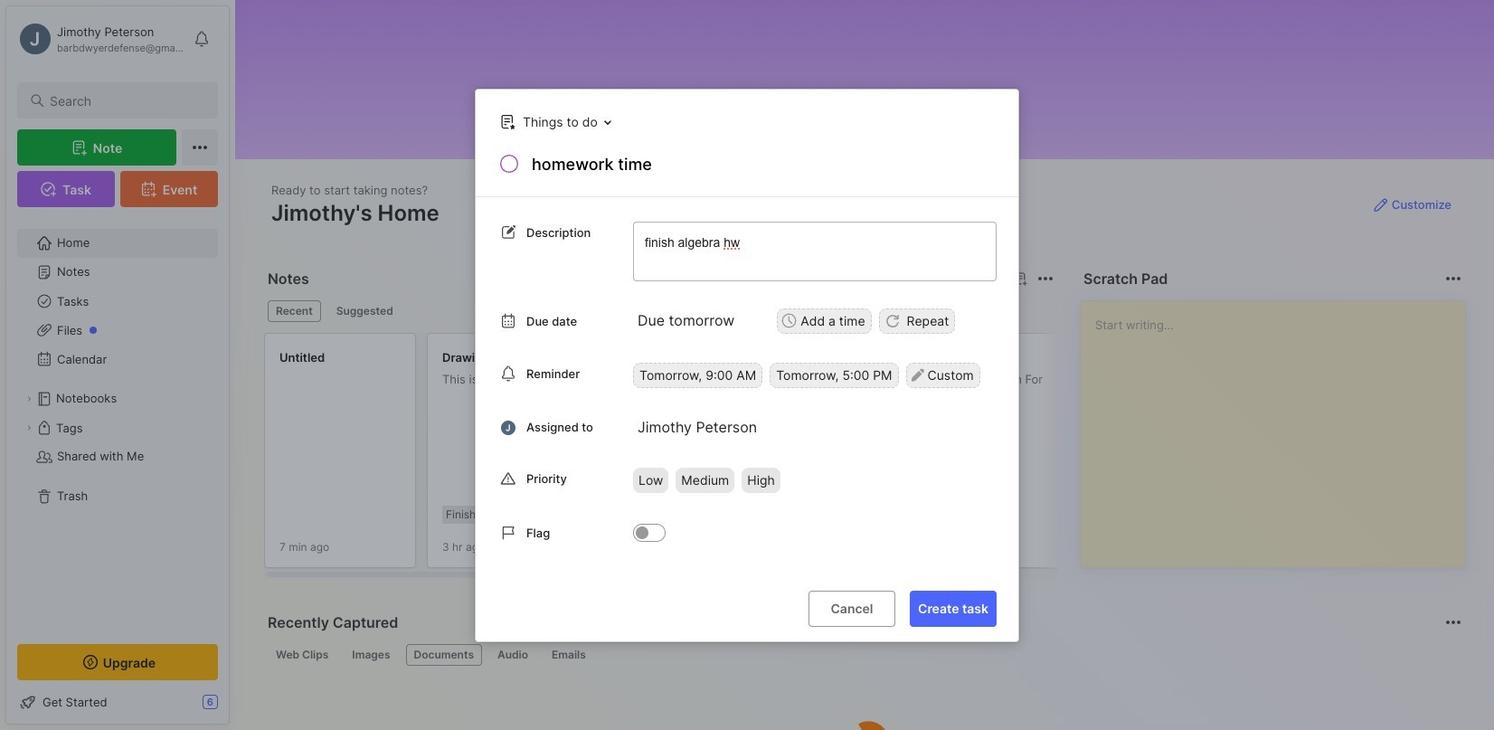 Task type: locate. For each thing, give the bounding box(es) containing it.
row group
[[264, 333, 1495, 579]]

tab list
[[268, 300, 1051, 322], [268, 644, 1460, 666]]

tab
[[268, 300, 321, 322], [328, 300, 402, 322], [268, 644, 337, 666], [344, 644, 399, 666], [406, 644, 482, 666], [490, 644, 537, 666], [544, 644, 594, 666]]

None search field
[[50, 90, 202, 111]]

tree
[[6, 218, 229, 628]]

Enter task text field
[[530, 152, 997, 179]]

What is this task about? text field
[[633, 221, 997, 281]]

0 vertical spatial tab list
[[268, 300, 1051, 322]]

expand notebooks image
[[24, 394, 34, 404]]

1 vertical spatial tab list
[[268, 644, 1460, 666]]



Task type: describe. For each thing, give the bounding box(es) containing it.
2 tab list from the top
[[268, 644, 1460, 666]]

main element
[[0, 0, 235, 730]]

Start writing… text field
[[1096, 301, 1465, 553]]

Go to note or move task field
[[491, 108, 618, 134]]

1 tab list from the top
[[268, 300, 1051, 322]]

Search text field
[[50, 92, 202, 109]]

expand tags image
[[24, 423, 34, 433]]

tree inside main element
[[6, 218, 229, 628]]

none search field inside main element
[[50, 90, 202, 111]]



Task type: vqa. For each thing, say whether or not it's contained in the screenshot.
And to the left
no



